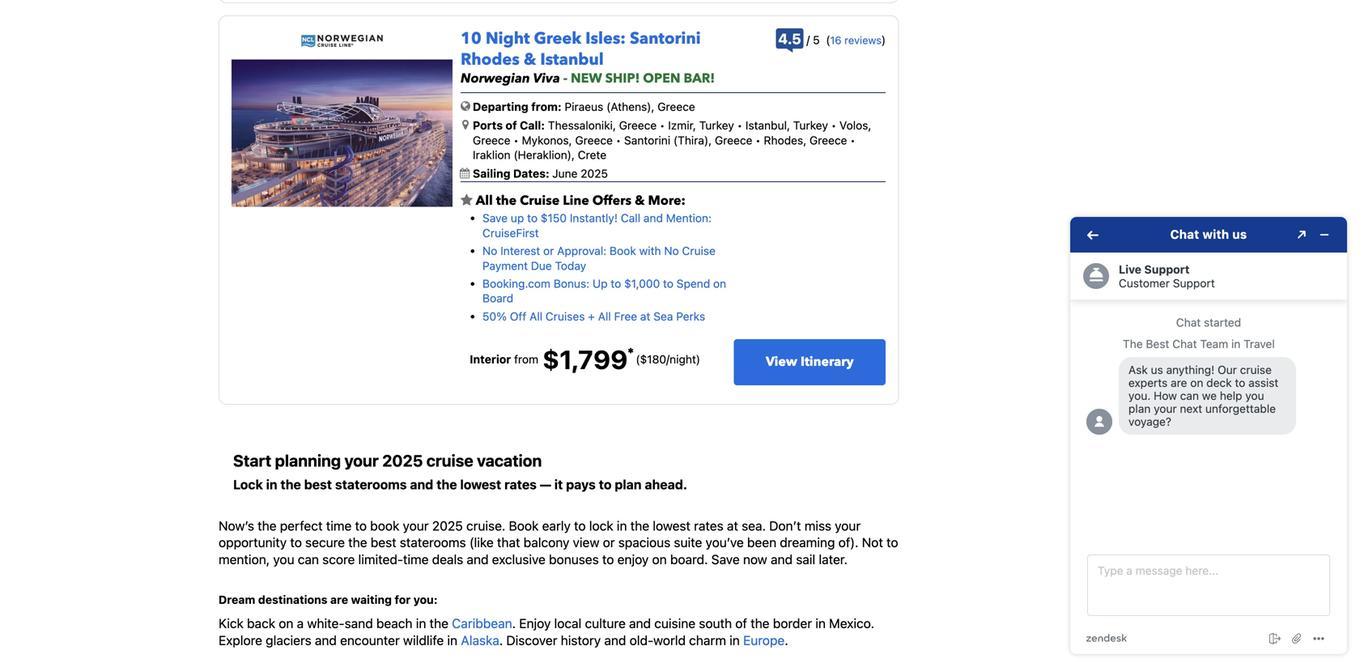 Task type: locate. For each thing, give the bounding box(es) containing it.
charm
[[689, 633, 726, 648]]

.
[[512, 616, 516, 631], [499, 633, 503, 648], [785, 633, 788, 648]]

ports
[[473, 119, 503, 132]]

. left enjoy
[[512, 616, 516, 631]]

to left the spend
[[663, 277, 674, 290]]

crete
[[578, 148, 607, 162]]

that
[[497, 535, 520, 550]]

greece up iraklion
[[473, 133, 510, 147]]

lowest down vacation
[[460, 477, 501, 492]]

all right +
[[598, 310, 611, 323]]

1 horizontal spatial lowest
[[653, 518, 691, 533]]

1 horizontal spatial of
[[735, 616, 747, 631]]

of
[[506, 119, 517, 132], [735, 616, 747, 631]]

the up score
[[348, 535, 367, 550]]

/ inside 4.5 / 5 ( 16 reviews )
[[807, 33, 810, 47]]

1 vertical spatial rates
[[694, 518, 724, 533]]

1 horizontal spatial rates
[[694, 518, 724, 533]]

0 horizontal spatial best
[[304, 477, 332, 492]]

save up cruisefirst
[[483, 211, 508, 225]]

2025 up deals
[[432, 518, 463, 533]]

0 horizontal spatial time
[[326, 518, 352, 533]]

on left a
[[279, 616, 293, 631]]

. down caribbean link
[[499, 633, 503, 648]]

0 horizontal spatial turkey
[[699, 119, 734, 132]]

or up due
[[543, 244, 554, 258]]

0 vertical spatial cruise
[[520, 192, 560, 210]]

1 vertical spatial of
[[735, 616, 747, 631]]

back
[[247, 616, 275, 631]]

cruises
[[546, 310, 585, 323]]

&
[[524, 49, 536, 71], [635, 192, 645, 210]]

istanbul
[[540, 49, 604, 71]]

time left deals
[[403, 552, 429, 567]]

best down the planning
[[304, 477, 332, 492]]

map marker image
[[462, 119, 469, 130]]

istanbul,
[[746, 119, 790, 132]]

1 no from the left
[[483, 244, 497, 258]]

sea
[[653, 310, 673, 323]]

or down lock
[[603, 535, 615, 550]]

1 horizontal spatial or
[[603, 535, 615, 550]]

0 vertical spatial rates
[[504, 477, 537, 492]]

globe image
[[461, 100, 470, 112]]

on down spacious
[[652, 552, 667, 567]]

0 horizontal spatial or
[[543, 244, 554, 258]]

reviews
[[845, 34, 882, 46]]

payment
[[483, 259, 528, 272]]

1 horizontal spatial .
[[512, 616, 516, 631]]

16
[[830, 34, 842, 46]]

book up that
[[509, 518, 539, 533]]

at
[[640, 310, 650, 323], [727, 518, 738, 533]]

time up 'secure'
[[326, 518, 352, 533]]

border
[[773, 616, 812, 631]]

($180
[[636, 353, 666, 366]]

viva
[[533, 70, 560, 88]]

2 horizontal spatial on
[[713, 277, 726, 290]]

1 vertical spatial save
[[711, 552, 740, 567]]

0 vertical spatial book
[[610, 244, 636, 258]]

0 vertical spatial at
[[640, 310, 650, 323]]

1 vertical spatial santorini
[[624, 133, 670, 147]]

and
[[643, 211, 663, 225], [410, 477, 433, 492], [467, 552, 489, 567], [771, 552, 793, 567], [629, 616, 651, 631], [315, 633, 337, 648], [604, 633, 626, 648]]

dates:
[[513, 167, 549, 180]]

your right book at bottom
[[403, 518, 429, 533]]

1 horizontal spatial cruise
[[682, 244, 716, 258]]

departing
[[473, 100, 528, 113]]

2 horizontal spatial .
[[785, 633, 788, 648]]

-
[[563, 70, 568, 88]]

1 horizontal spatial time
[[403, 552, 429, 567]]

1 vertical spatial 2025
[[382, 451, 423, 470]]

to right up on the top
[[527, 211, 538, 225]]

1 horizontal spatial save
[[711, 552, 740, 567]]

0 vertical spatial santorini
[[630, 28, 701, 50]]

ship!
[[605, 70, 640, 88]]

turkey up the (thira),
[[699, 119, 734, 132]]

sailing dates:
[[473, 167, 552, 180]]

the up europe 'link'
[[751, 616, 770, 631]]

time
[[326, 518, 352, 533], [403, 552, 429, 567]]

your inside start planning your 2025 cruise vacation lock in the best staterooms and the lowest rates — it pays to plan ahead.
[[344, 451, 379, 470]]

isles:
[[585, 28, 626, 50]]

culture
[[585, 616, 626, 631]]

greece inside volos, greece
[[473, 133, 510, 147]]

save down you've
[[711, 552, 740, 567]]

the down the 'cruise'
[[436, 477, 457, 492]]

0 vertical spatial on
[[713, 277, 726, 290]]

1 horizontal spatial on
[[652, 552, 667, 567]]

1 vertical spatial book
[[509, 518, 539, 533]]

1 horizontal spatial 2025
[[432, 518, 463, 533]]

spacious
[[618, 535, 671, 550]]

book inside the "now's the perfect time to book your 2025 cruise. book early to lock in the lowest rates at sea. don't miss your opportunity to secure the best staterooms (like that balcony view or spacious suite you've been dreaming of).  not to mention, you can score limited-time deals and exclusive bonuses to enjoy on board. save now and sail later."
[[509, 518, 539, 533]]

0 vertical spatial of
[[506, 119, 517, 132]]

2025 left the 'cruise'
[[382, 451, 423, 470]]

0 horizontal spatial /
[[666, 353, 670, 366]]

1 horizontal spatial book
[[610, 244, 636, 258]]

the up up on the top
[[496, 192, 517, 210]]

at inside save up to $150 instantly! call and mention: cruisefirst no interest or approval: book with no cruise payment due today booking.com bonus: up to $1,000 to spend on board 50% off all cruises + all free at sea perks
[[640, 310, 650, 323]]

mexico.
[[829, 616, 874, 631]]

of left call:
[[506, 119, 517, 132]]

of).
[[838, 535, 859, 550]]

and left the sail
[[771, 552, 793, 567]]

1 vertical spatial &
[[635, 192, 645, 210]]

the down the planning
[[280, 477, 301, 492]]

greece down the (athens),
[[619, 119, 657, 132]]

0 vertical spatial 2025
[[581, 167, 608, 180]]

cruise up the spend
[[682, 244, 716, 258]]

—
[[540, 477, 551, 492]]

1 vertical spatial on
[[652, 552, 667, 567]]

2 horizontal spatial 2025
[[581, 167, 608, 180]]

1 horizontal spatial turkey
[[793, 119, 828, 132]]

best down book at bottom
[[371, 535, 396, 550]]

0 horizontal spatial lowest
[[460, 477, 501, 492]]

save
[[483, 211, 508, 225], [711, 552, 740, 567]]

0 horizontal spatial at
[[640, 310, 650, 323]]

1 vertical spatial /
[[666, 353, 670, 366]]

0 horizontal spatial 2025
[[382, 451, 423, 470]]

1 horizontal spatial your
[[403, 518, 429, 533]]

& up the call
[[635, 192, 645, 210]]

now's
[[219, 518, 254, 533]]

santorini up 'open'
[[630, 28, 701, 50]]

been
[[747, 535, 777, 550]]

1 horizontal spatial best
[[371, 535, 396, 550]]

(like
[[469, 535, 494, 550]]

/
[[807, 33, 810, 47], [666, 353, 670, 366]]

no up payment
[[483, 244, 497, 258]]

0 vertical spatial or
[[543, 244, 554, 258]]

1 vertical spatial time
[[403, 552, 429, 567]]

1 horizontal spatial at
[[727, 518, 738, 533]]

night
[[486, 28, 530, 50]]

to left plan
[[599, 477, 612, 492]]

the up opportunity
[[258, 518, 277, 533]]

norwegian cruise line image
[[301, 34, 383, 48]]

rates up you've
[[694, 518, 724, 533]]

0 horizontal spatial book
[[509, 518, 539, 533]]

to left enjoy
[[602, 552, 614, 567]]

dreaming
[[780, 535, 835, 550]]

off
[[510, 310, 526, 323]]

no right with
[[664, 244, 679, 258]]

your up of). in the right of the page
[[835, 518, 861, 533]]

0 horizontal spatial &
[[524, 49, 536, 71]]

0 horizontal spatial rates
[[504, 477, 537, 492]]

/ right asterisk image on the left bottom of the page
[[666, 353, 670, 366]]

staterooms up deals
[[400, 535, 466, 550]]

0 horizontal spatial save
[[483, 211, 508, 225]]

and inside start planning your 2025 cruise vacation lock in the best staterooms and the lowest rates — it pays to plan ahead.
[[410, 477, 433, 492]]

1 horizontal spatial /
[[807, 33, 810, 47]]

no
[[483, 244, 497, 258], [664, 244, 679, 258]]

0 horizontal spatial cruise
[[520, 192, 560, 210]]

2025
[[581, 167, 608, 180], [382, 451, 423, 470], [432, 518, 463, 533]]

with
[[639, 244, 661, 258]]

the up spacious
[[630, 518, 649, 533]]

greece down istanbul,
[[715, 133, 752, 147]]

sailing
[[473, 167, 511, 180]]

perks
[[676, 310, 705, 323]]

secure
[[305, 535, 345, 550]]

2025 inside the "now's the perfect time to book your 2025 cruise. book early to lock in the lowest rates at sea. don't miss your opportunity to secure the best staterooms (like that balcony view or spacious suite you've been dreaming of).  not to mention, you can score limited-time deals and exclusive bonuses to enjoy on board. save now and sail later."
[[432, 518, 463, 533]]

in inside start planning your 2025 cruise vacation lock in the best staterooms and the lowest rates — it pays to plan ahead.
[[266, 477, 277, 492]]

your right the planning
[[344, 451, 379, 470]]

best
[[304, 477, 332, 492], [371, 535, 396, 550]]

rhodes
[[461, 49, 520, 71]]

santorini down the (athens),
[[624, 133, 670, 147]]

all right the off
[[530, 310, 543, 323]]

santorini inside 10 night greek isles: santorini rhodes & istanbul norwegian viva - new ship! open bar!
[[630, 28, 701, 50]]

0 horizontal spatial all
[[476, 192, 493, 210]]

board
[[483, 292, 513, 305]]

mention,
[[219, 552, 270, 567]]

lowest
[[460, 477, 501, 492], [653, 518, 691, 533]]

at left sea at the top left
[[640, 310, 650, 323]]

staterooms inside the "now's the perfect time to book your 2025 cruise. book early to lock in the lowest rates at sea. don't miss your opportunity to secure the best staterooms (like that balcony view or spacious suite you've been dreaming of).  not to mention, you can score limited-time deals and exclusive bonuses to enjoy on board. save now and sail later."
[[400, 535, 466, 550]]

at inside the "now's the perfect time to book your 2025 cruise. book early to lock in the lowest rates at sea. don't miss your opportunity to secure the best staterooms (like that balcony view or spacious suite you've been dreaming of).  not to mention, you can score limited-time deals and exclusive bonuses to enjoy on board. save now and sail later."
[[727, 518, 738, 533]]

cruise
[[426, 451, 473, 470]]

turkey up rhodes,
[[793, 119, 828, 132]]

interior
[[470, 353, 511, 366]]

0 vertical spatial save
[[483, 211, 508, 225]]

the
[[496, 192, 517, 210], [280, 477, 301, 492], [436, 477, 457, 492], [258, 518, 277, 533], [630, 518, 649, 533], [348, 535, 367, 550], [430, 616, 449, 631], [751, 616, 770, 631]]

rates
[[504, 477, 537, 492], [694, 518, 724, 533]]

rates left —
[[504, 477, 537, 492]]

interest
[[500, 244, 540, 258]]

0 vertical spatial staterooms
[[335, 477, 407, 492]]

2025 down crete
[[581, 167, 608, 180]]

staterooms inside start planning your 2025 cruise vacation lock in the best staterooms and the lowest rates — it pays to plan ahead.
[[335, 477, 407, 492]]

deals
[[432, 552, 463, 567]]

santorini
[[630, 28, 701, 50], [624, 133, 670, 147]]

• down ports of call:
[[514, 133, 519, 147]]

book
[[370, 518, 399, 533]]

1 turkey from the left
[[699, 119, 734, 132]]

perfect
[[280, 518, 323, 533]]

& right rhodes on the top left of page
[[524, 49, 536, 71]]

0 vertical spatial best
[[304, 477, 332, 492]]

of right south on the bottom right
[[735, 616, 747, 631]]

encounter
[[340, 633, 400, 648]]

0 horizontal spatial .
[[499, 633, 503, 648]]

balcony
[[524, 535, 569, 550]]

can
[[298, 552, 319, 567]]

cruise up $150 on the left of the page
[[520, 192, 560, 210]]

1 vertical spatial or
[[603, 535, 615, 550]]

santorini for isles:
[[630, 28, 701, 50]]

save up to $150 instantly! call and mention: cruisefirst no interest or approval: book with no cruise payment due today booking.com bonus: up to $1,000 to spend on board 50% off all cruises + all free at sea perks
[[483, 211, 726, 323]]

to down perfect
[[290, 535, 302, 550]]

you've
[[706, 535, 744, 550]]

today
[[555, 259, 586, 272]]

1 horizontal spatial all
[[530, 310, 543, 323]]

1 horizontal spatial &
[[635, 192, 645, 210]]

plan
[[615, 477, 642, 492]]

0 vertical spatial &
[[524, 49, 536, 71]]

. down the border
[[785, 633, 788, 648]]

lowest up suite
[[653, 518, 691, 533]]

2025 inside start planning your 2025 cruise vacation lock in the best staterooms and the lowest rates — it pays to plan ahead.
[[382, 451, 423, 470]]

sea.
[[742, 518, 766, 533]]

1 vertical spatial lowest
[[653, 518, 691, 533]]

and down (like
[[467, 552, 489, 567]]

up
[[511, 211, 524, 225]]

at up you've
[[727, 518, 738, 533]]

thessaloniki,
[[548, 119, 616, 132]]

and down the 'cruise'
[[410, 477, 433, 492]]

on inside the "now's the perfect time to book your 2025 cruise. book early to lock in the lowest rates at sea. don't miss your opportunity to secure the best staterooms (like that balcony view or spacious suite you've been dreaming of).  not to mention, you can score limited-time deals and exclusive bonuses to enjoy on board. save now and sail later."
[[652, 552, 667, 567]]

start planning your 2025 cruise vacation lock in the best staterooms and the lowest rates — it pays to plan ahead.
[[233, 451, 687, 492]]

and down "more:"
[[643, 211, 663, 225]]

book left with
[[610, 244, 636, 258]]

0 vertical spatial /
[[807, 33, 810, 47]]

your
[[344, 451, 379, 470], [403, 518, 429, 533], [835, 518, 861, 533]]

1 horizontal spatial no
[[664, 244, 679, 258]]

local
[[554, 616, 582, 631]]

• down istanbul,
[[756, 133, 761, 147]]

view itinerary
[[766, 353, 854, 371]]

•
[[660, 119, 665, 132], [737, 119, 742, 132], [828, 119, 840, 132], [514, 133, 519, 147], [616, 133, 621, 147], [756, 133, 761, 147], [850, 133, 856, 147]]

on right the spend
[[713, 277, 726, 290]]

1 vertical spatial staterooms
[[400, 535, 466, 550]]

volos,
[[840, 119, 871, 132]]

1 vertical spatial at
[[727, 518, 738, 533]]

/ left 5
[[807, 33, 810, 47]]

norwegian
[[461, 70, 530, 88]]

16 reviews link
[[830, 34, 882, 46]]

vacation
[[477, 451, 542, 470]]

ports of call:
[[473, 119, 545, 132]]

miss
[[805, 518, 831, 533]]

in inside the "now's the perfect time to book your 2025 cruise. book early to lock in the lowest rates at sea. don't miss your opportunity to secure the best staterooms (like that balcony view or spacious suite you've been dreaming of).  not to mention, you can score limited-time deals and exclusive bonuses to enjoy on board. save now and sail later."
[[617, 518, 627, 533]]

0 horizontal spatial on
[[279, 616, 293, 631]]

2 vertical spatial 2025
[[432, 518, 463, 533]]

1 vertical spatial cruise
[[682, 244, 716, 258]]

0 horizontal spatial your
[[344, 451, 379, 470]]

0 horizontal spatial no
[[483, 244, 497, 258]]

santorini inside • mykonos, greece • santorini (thira), greece • rhodes, greece • iraklion (heraklion), crete
[[624, 133, 670, 147]]

staterooms up book at bottom
[[335, 477, 407, 492]]

all right star image
[[476, 192, 493, 210]]

0 vertical spatial lowest
[[460, 477, 501, 492]]

1 vertical spatial best
[[371, 535, 396, 550]]

• down 'volos,'
[[850, 133, 856, 147]]



Task type: describe. For each thing, give the bounding box(es) containing it.
and inside save up to $150 instantly! call and mention: cruisefirst no interest or approval: book with no cruise payment due today booking.com bonus: up to $1,000 to spend on board 50% off all cruises + all free at sea perks
[[643, 211, 663, 225]]

from:
[[531, 100, 562, 113]]

enjoy
[[519, 616, 551, 631]]

rates inside the "now's the perfect time to book your 2025 cruise. book early to lock in the lowest rates at sea. don't miss your opportunity to secure the best staterooms (like that balcony view or spacious suite you've been dreaming of).  not to mention, you can score limited-time deals and exclusive bonuses to enjoy on board. save now and sail later."
[[694, 518, 724, 533]]

50% off all cruises + all free at sea perks link
[[483, 310, 705, 323]]

/ for ($180
[[666, 353, 670, 366]]

izmir,
[[668, 119, 696, 132]]

10 night greek isles: santorini rhodes & istanbul norwegian viva - new ship! open bar!
[[461, 28, 715, 88]]

greece down 'volos,'
[[810, 133, 847, 147]]

instantly!
[[570, 211, 618, 225]]

$1,000
[[624, 277, 660, 290]]

norwegian viva image
[[232, 59, 453, 207]]

cruisefirst
[[483, 226, 539, 240]]

ahead.
[[645, 477, 687, 492]]

asterisk image
[[628, 347, 634, 354]]

you:
[[413, 593, 438, 606]]

and down culture
[[604, 633, 626, 648]]

• left izmir,
[[660, 119, 665, 132]]

iraklion
[[473, 148, 511, 162]]

white-
[[307, 616, 345, 631]]

• right istanbul,
[[828, 119, 840, 132]]

call:
[[520, 119, 545, 132]]

spend
[[677, 277, 710, 290]]

view
[[573, 535, 599, 550]]

alaska . discover history and old-world charm in europe .
[[461, 633, 788, 648]]

0 horizontal spatial of
[[506, 119, 517, 132]]

rhodes,
[[764, 133, 807, 147]]

+
[[588, 310, 595, 323]]

book inside save up to $150 instantly! call and mention: cruisefirst no interest or approval: book with no cruise payment due today booking.com bonus: up to $1,000 to spend on board 50% off all cruises + all free at sea perks
[[610, 244, 636, 258]]

2 horizontal spatial your
[[835, 518, 861, 533]]

itinerary
[[801, 353, 854, 371]]

volos, greece
[[473, 119, 871, 147]]

now's the perfect time to book your 2025 cruise. book early to lock in the lowest rates at sea. don't miss your opportunity to secure the best staterooms (like that balcony view or spacious suite you've been dreaming of).  not to mention, you can score limited-time deals and exclusive bonuses to enjoy on board. save now and sail later.
[[219, 518, 898, 567]]

don't
[[769, 518, 801, 533]]

early
[[542, 518, 571, 533]]

on inside save up to $150 instantly! call and mention: cruisefirst no interest or approval: book with no cruise payment due today booking.com bonus: up to $1,000 to spend on board 50% off all cruises + all free at sea perks
[[713, 277, 726, 290]]

save inside the "now's the perfect time to book your 2025 cruise. book early to lock in the lowest rates at sea. don't miss your opportunity to secure the best staterooms (like that balcony view or spacious suite you've been dreaming of).  not to mention, you can score limited-time deals and exclusive bonuses to enjoy on board. save now and sail later."
[[711, 552, 740, 567]]

4.5
[[778, 30, 801, 47]]

/ for 4.5
[[807, 33, 810, 47]]

june
[[552, 167, 578, 180]]

booking.com bonus: up to $1,000 to spend on board link
[[483, 277, 726, 305]]

limited-
[[358, 552, 403, 567]]

10
[[461, 28, 482, 50]]

rates inside start planning your 2025 cruise vacation lock in the best staterooms and the lowest rates — it pays to plan ahead.
[[504, 477, 537, 492]]

greece up izmir,
[[658, 100, 695, 113]]

south
[[699, 616, 732, 631]]

best inside start planning your 2025 cruise vacation lock in the best staterooms and the lowest rates — it pays to plan ahead.
[[304, 477, 332, 492]]

greek
[[534, 28, 581, 50]]

. enjoy local culture and cuisine south of the border in mexico. explore glaciers and encounter wildlife in
[[219, 616, 874, 648]]

or inside save up to $150 instantly! call and mention: cruisefirst no interest or approval: book with no cruise payment due today booking.com bonus: up to $1,000 to spend on board 50% off all cruises + all free at sea perks
[[543, 244, 554, 258]]

lowest inside the "now's the perfect time to book your 2025 cruise. book early to lock in the lowest rates at sea. don't miss your opportunity to secure the best staterooms (like that balcony view or spacious suite you've been dreaming of).  not to mention, you can score limited-time deals and exclusive bonuses to enjoy on board. save now and sail later."
[[653, 518, 691, 533]]

cruise.
[[466, 518, 506, 533]]

pays
[[566, 477, 596, 492]]

of inside ". enjoy local culture and cuisine south of the border in mexico. explore glaciers and encounter wildlife in"
[[735, 616, 747, 631]]

call
[[621, 211, 640, 225]]

thessaloniki, greece • izmir, turkey • istanbul, turkey
[[548, 119, 828, 132]]

piraeus
[[565, 100, 603, 113]]

2 turkey from the left
[[793, 119, 828, 132]]

world
[[653, 633, 686, 648]]

cruise inside save up to $150 instantly! call and mention: cruisefirst no interest or approval: book with no cruise payment due today booking.com bonus: up to $1,000 to spend on board 50% off all cruises + all free at sea perks
[[682, 244, 716, 258]]

beach
[[376, 616, 413, 631]]

exclusive
[[492, 552, 546, 567]]

to left book at bottom
[[355, 518, 367, 533]]

score
[[322, 552, 355, 567]]

save inside save up to $150 instantly! call and mention: cruisefirst no interest or approval: book with no cruise payment due today booking.com bonus: up to $1,000 to spend on board 50% off all cruises + all free at sea perks
[[483, 211, 508, 225]]

calendar image
[[460, 168, 470, 179]]

$1,799
[[543, 344, 628, 375]]

2 vertical spatial on
[[279, 616, 293, 631]]

dream destinations are waiting for you:
[[219, 593, 438, 606]]

suite
[[674, 535, 702, 550]]

($180 / night)
[[636, 353, 700, 366]]

2 no from the left
[[664, 244, 679, 258]]

lock
[[589, 518, 613, 533]]

a
[[297, 616, 304, 631]]

lowest inside start planning your 2025 cruise vacation lock in the best staterooms and the lowest rates — it pays to plan ahead.
[[460, 477, 501, 492]]

• left istanbul,
[[737, 119, 742, 132]]

to right not
[[887, 535, 898, 550]]

& inside 10 night greek isles: santorini rhodes & istanbul norwegian viva - new ship! open bar!
[[524, 49, 536, 71]]

greece up crete
[[575, 133, 613, 147]]

the inside ". enjoy local culture and cuisine south of the border in mexico. explore glaciers and encounter wildlife in"
[[751, 616, 770, 631]]

wildlife
[[403, 633, 444, 648]]

mention:
[[666, 211, 712, 225]]

explore
[[219, 633, 262, 648]]

to inside start planning your 2025 cruise vacation lock in the best staterooms and the lowest rates — it pays to plan ahead.
[[599, 477, 612, 492]]

june 2025
[[552, 167, 608, 180]]

all the cruise line offers & more:
[[473, 192, 686, 210]]

2 horizontal spatial all
[[598, 310, 611, 323]]

0 vertical spatial time
[[326, 518, 352, 533]]

alaska link
[[461, 633, 499, 648]]

save up to $150 instantly! call and mention: cruisefirst link
[[483, 211, 712, 240]]

. inside ". enjoy local culture and cuisine south of the border in mexico. explore glaciers and encounter wildlife in"
[[512, 616, 516, 631]]

departing from: piraeus (athens), greece
[[473, 100, 695, 113]]

and up old-
[[629, 616, 651, 631]]

to up view
[[574, 518, 586, 533]]

4.5 / 5 ( 16 reviews )
[[778, 30, 886, 47]]

offers
[[592, 192, 632, 210]]

to right up
[[611, 277, 621, 290]]

best inside the "now's the perfect time to book your 2025 cruise. book early to lock in the lowest rates at sea. don't miss your opportunity to secure the best staterooms (like that balcony view or spacious suite you've been dreaming of).  not to mention, you can score limited-time deals and exclusive bonuses to enjoy on board. save now and sail later."
[[371, 535, 396, 550]]

caribbean link
[[452, 616, 512, 631]]

view
[[766, 353, 797, 371]]

caribbean
[[452, 616, 512, 631]]

• down the (athens),
[[616, 133, 621, 147]]

due
[[531, 259, 552, 272]]

dream
[[219, 593, 255, 606]]

and down 'white-'
[[315, 633, 337, 648]]

approval:
[[557, 244, 607, 258]]

new
[[571, 70, 602, 88]]

view itinerary link
[[734, 339, 886, 385]]

lock
[[233, 477, 263, 492]]

santorini for •
[[624, 133, 670, 147]]

star image
[[461, 194, 473, 207]]

sail
[[796, 552, 815, 567]]

the up wildlife
[[430, 616, 449, 631]]

or inside the "now's the perfect time to book your 2025 cruise. book early to lock in the lowest rates at sea. don't miss your opportunity to secure the best staterooms (like that balcony view or spacious suite you've been dreaming of).  not to mention, you can score limited-time deals and exclusive bonuses to enjoy on board. save now and sail later."
[[603, 535, 615, 550]]

• mykonos, greece • santorini (thira), greece • rhodes, greece • iraklion (heraklion), crete
[[473, 133, 856, 162]]

board.
[[670, 552, 708, 567]]

history
[[561, 633, 601, 648]]

opportunity
[[219, 535, 287, 550]]



Task type: vqa. For each thing, say whether or not it's contained in the screenshot.
Ship Details chevron down image
no



